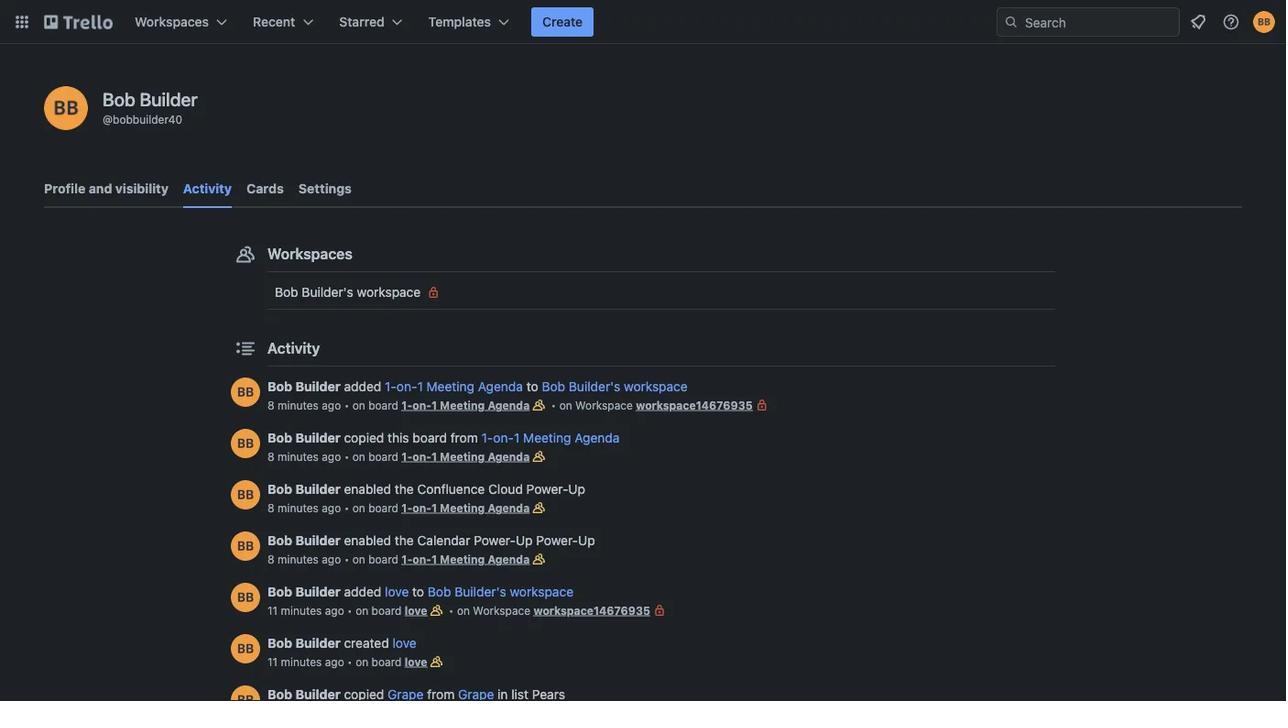 Task type: describe. For each thing, give the bounding box(es) containing it.
workspaces inside popup button
[[135, 14, 209, 29]]

bob for bob builder enabled the confluence cloud power-up
[[268, 482, 292, 497]]

0 horizontal spatial builder's
[[302, 285, 354, 300]]

added for 1-
[[344, 379, 381, 394]]

2 vertical spatial workspace
[[510, 584, 574, 599]]

8 for enabled the calendar power-up power-up
[[268, 553, 275, 565]]

ago for enabled the calendar power-up power-up
[[322, 553, 341, 565]]

8 minutes ago • on board 1-on-1 meeting agenda for copied this board from
[[268, 450, 530, 463]]

1 horizontal spatial to
[[527, 379, 539, 394]]

workspace14676935 for bob builder added love to bob builder's workspace
[[534, 604, 651, 617]]

1-on-1 meeting agenda link for enabled the confluence cloud power-up
[[402, 501, 530, 514]]

minutes for enabled the confluence cloud power-up
[[278, 501, 319, 514]]

cards link
[[246, 172, 284, 205]]

8 minutes ago • on board 1-on-1 meeting agenda for enabled the calendar power-up power-up
[[268, 553, 530, 565]]

minutes for enabled the calendar power-up power-up
[[278, 553, 319, 565]]

from
[[451, 430, 478, 445]]

bob for bob builder copied this board from 1-on-1 meeting agenda
[[268, 430, 292, 445]]

profile
[[44, 181, 85, 196]]

visibility
[[115, 181, 169, 196]]

templates button
[[418, 7, 521, 37]]

0 notifications image
[[1188, 11, 1210, 33]]

bob builder (bobbuilder40) image for added
[[231, 378, 260, 407]]

board up this
[[368, 399, 399, 411]]

bob builder copied this board from 1-on-1 meeting agenda
[[268, 430, 620, 445]]

templates
[[429, 14, 491, 29]]

1 11 from the top
[[268, 604, 278, 617]]

bob builder's workspace link for bob builder added 1-on-1 meeting agenda to bob builder's workspace
[[542, 379, 688, 394]]

bob builder's workspace link for bob builder added love to bob builder's workspace
[[428, 584, 574, 599]]

8 for enabled the confluence cloud power-up
[[268, 501, 275, 514]]

bob builder added love to bob builder's workspace
[[268, 584, 574, 599]]

builder for bob builder enabled the confluence cloud power-up
[[296, 482, 341, 497]]

on- up this
[[397, 379, 417, 394]]

bob builder (bobbuilder40) image for created
[[231, 634, 260, 663]]

meeting down from
[[440, 450, 485, 463]]

meeting up bob builder copied this board from 1-on-1 meeting agenda
[[427, 379, 475, 394]]

board up created
[[372, 604, 402, 617]]

@
[[103, 113, 113, 126]]

bob for bob builder's workspace
[[275, 285, 298, 300]]

workspace14676935 link for bob builder added 1-on-1 meeting agenda to bob builder's workspace
[[636, 399, 753, 411]]

bob builder @ bobbuilder40
[[103, 88, 198, 126]]

confluence
[[417, 482, 485, 497]]

1 vertical spatial to
[[412, 584, 424, 599]]

on- right from
[[493, 430, 514, 445]]

settings link
[[299, 172, 352, 205]]

8 minutes ago • on board 1-on-1 meeting agenda for enabled the confluence cloud power-up
[[268, 501, 530, 514]]

board right this
[[413, 430, 447, 445]]

minutes for copied this board from
[[278, 450, 319, 463]]

1 horizontal spatial builder's
[[455, 584, 506, 599]]

cloud
[[488, 482, 523, 497]]

0 vertical spatial activity
[[183, 181, 232, 196]]

board down this
[[368, 450, 399, 463]]

workspace14676935 link for bob builder added love to bob builder's workspace
[[534, 604, 651, 617]]

bob for bob builder added love to bob builder's workspace
[[268, 584, 292, 599]]

search image
[[1004, 15, 1019, 29]]

meeting right from
[[523, 430, 571, 445]]

back to home image
[[44, 7, 113, 37]]

enabled for enabled the calendar power-up power-up
[[344, 533, 391, 548]]

recent
[[253, 14, 295, 29]]

profile and visibility link
[[44, 172, 169, 205]]

activity link
[[183, 172, 232, 208]]

0 vertical spatial bob builder's workspace link
[[268, 278, 1056, 307]]

open information menu image
[[1222, 13, 1241, 31]]

create
[[542, 14, 583, 29]]

1 8 from the top
[[268, 399, 275, 411]]

2 11 from the top
[[268, 655, 278, 668]]

1 horizontal spatial workspaces
[[268, 245, 353, 263]]

calendar
[[417, 533, 470, 548]]

ago for copied this board from
[[322, 450, 341, 463]]

bob builder enabled the confluence cloud power-up
[[268, 482, 586, 497]]

meeting down confluence
[[440, 501, 485, 514]]

bob builder enabled the calendar power-up power-up
[[268, 533, 595, 548]]

1 8 minutes ago • on board 1-on-1 meeting agenda from the top
[[268, 399, 530, 411]]

builder for bob builder enabled the calendar power-up power-up
[[296, 533, 341, 548]]



Task type: locate. For each thing, give the bounding box(es) containing it.
1 vertical spatial workspace14676935 link
[[534, 604, 651, 617]]

builder for bob builder added 1-on-1 meeting agenda to bob builder's workspace
[[296, 379, 341, 394]]

sm image
[[424, 283, 443, 301]]

bob for bob builder enabled the calendar power-up power-up
[[268, 533, 292, 548]]

2 8 minutes ago • on board 1-on-1 meeting agenda from the top
[[268, 450, 530, 463]]

0 vertical spatial bob builder (bobbuilder40) image
[[231, 378, 260, 407]]

on- down bob builder copied this board from 1-on-1 meeting agenda
[[413, 450, 432, 463]]

1 bob builder (bobbuilder40) image from the top
[[231, 378, 260, 407]]

2 horizontal spatial workspace
[[624, 379, 688, 394]]

2 all members of the workspace can see and edit this board. image from the top
[[530, 550, 548, 568]]

on- up bob builder copied this board from 1-on-1 meeting agenda
[[413, 399, 432, 411]]

1 vertical spatial bob builder's workspace link
[[542, 379, 688, 394]]

workspace14676935 for bob builder added 1-on-1 meeting agenda to bob builder's workspace
[[636, 399, 753, 411]]

4 8 minutes ago • on board 1-on-1 meeting agenda from the top
[[268, 553, 530, 565]]

workspace for workspace
[[473, 604, 531, 617]]

8 for copied this board from
[[268, 450, 275, 463]]

2 horizontal spatial builder's
[[569, 379, 621, 394]]

on
[[352, 399, 365, 411], [560, 399, 572, 411], [352, 450, 365, 463], [352, 501, 365, 514], [352, 553, 365, 565], [356, 604, 369, 617], [457, 604, 470, 617], [356, 655, 369, 668]]

0 vertical spatial workspace14676935
[[636, 399, 753, 411]]

meeting down bob builder added 1-on-1 meeting agenda to bob builder's workspace
[[440, 399, 485, 411]]

• on workspace workspace14676935 for bob builder added love to bob builder's workspace
[[446, 604, 651, 617]]

this workspace is private. it's not indexed or visible to those outside the workspace. image for bob builder added 1-on-1 meeting agenda to bob builder's workspace
[[753, 396, 771, 414]]

• on workspace workspace14676935 for bob builder added 1-on-1 meeting agenda to bob builder's workspace
[[548, 399, 753, 411]]

1 vertical spatial workspace
[[624, 379, 688, 394]]

all members of the workspace can see and edit this board. image for power-
[[530, 498, 548, 517]]

1 vertical spatial 11
[[268, 655, 278, 668]]

workspaces up bob builder @ bobbuilder40
[[135, 14, 209, 29]]

starred
[[339, 14, 385, 29]]

bob builder created love
[[268, 635, 417, 651]]

bob inside bob builder @ bobbuilder40
[[103, 88, 135, 110]]

bob
[[103, 88, 135, 110], [275, 285, 298, 300], [268, 379, 292, 394], [542, 379, 565, 394], [268, 430, 292, 445], [268, 482, 292, 497], [268, 533, 292, 548], [268, 584, 292, 599], [428, 584, 451, 599], [268, 635, 292, 651]]

2 vertical spatial bob builder's workspace link
[[428, 584, 574, 599]]

0 vertical spatial workspace14676935 link
[[636, 399, 753, 411]]

1 vertical spatial workspace
[[473, 604, 531, 617]]

1-
[[385, 379, 397, 394], [402, 399, 413, 411], [482, 430, 493, 445], [402, 450, 413, 463], [402, 501, 413, 514], [402, 553, 413, 565]]

1-on-1 meeting agenda link up cloud at the bottom of the page
[[482, 430, 620, 445]]

builder for bob builder copied this board from 1-on-1 meeting agenda
[[296, 430, 341, 445]]

workspaces
[[135, 14, 209, 29], [268, 245, 353, 263]]

1 vertical spatial builder's
[[569, 379, 621, 394]]

bob builder's workspace link
[[268, 278, 1056, 307], [542, 379, 688, 394], [428, 584, 574, 599]]

builder for bob builder created love
[[296, 635, 341, 651]]

create button
[[532, 7, 594, 37]]

builder for bob builder @ bobbuilder40
[[140, 88, 198, 110]]

0 horizontal spatial to
[[412, 584, 424, 599]]

workspaces button
[[124, 7, 238, 37]]

0 vertical spatial 11
[[268, 604, 278, 617]]

bob for bob builder created love
[[268, 635, 292, 651]]

2 bob builder (bobbuilder40) image from the top
[[231, 634, 260, 663]]

board down bob builder enabled the confluence cloud power-up
[[368, 501, 399, 514]]

1 vertical spatial enabled
[[344, 533, 391, 548]]

0 vertical spatial enabled
[[344, 482, 391, 497]]

11 minutes ago • on board love up bob builder created love
[[268, 604, 427, 617]]

1 vertical spatial activity
[[268, 340, 320, 357]]

1 vertical spatial workspaces
[[268, 245, 353, 263]]

1 11 minutes ago • on board love from the top
[[268, 604, 427, 617]]

profile and visibility
[[44, 181, 169, 196]]

builder inside bob builder @ bobbuilder40
[[140, 88, 198, 110]]

builder
[[140, 88, 198, 110], [296, 379, 341, 394], [296, 430, 341, 445], [296, 482, 341, 497], [296, 533, 341, 548], [296, 584, 341, 599], [296, 635, 341, 651]]

board down created
[[372, 655, 402, 668]]

bob builder added 1-on-1 meeting agenda to bob builder's workspace
[[268, 379, 688, 394]]

1-on-1 meeting agenda link
[[385, 379, 523, 394], [402, 399, 530, 411], [482, 430, 620, 445], [402, 450, 530, 463], [402, 501, 530, 514], [402, 553, 530, 565]]

bob builder (bobbuilder40) image
[[231, 378, 260, 407], [231, 634, 260, 663]]

3 8 minutes ago • on board 1-on-1 meeting agenda from the top
[[268, 501, 530, 514]]

added
[[344, 379, 381, 394], [344, 584, 381, 599]]

0 vertical spatial workspaces
[[135, 14, 209, 29]]

love link
[[385, 584, 409, 599], [405, 604, 427, 617], [393, 635, 417, 651], [405, 655, 427, 668]]

enabled for enabled the confluence cloud power-up
[[344, 482, 391, 497]]

copied
[[344, 430, 384, 445]]

1 added from the top
[[344, 379, 381, 394]]

all members of the workspace can see and edit this board. image
[[530, 396, 548, 414], [530, 447, 548, 466], [427, 601, 446, 619], [427, 652, 446, 671]]

builder's
[[302, 285, 354, 300], [569, 379, 621, 394], [455, 584, 506, 599]]

1-on-1 meeting agenda link down from
[[402, 450, 530, 463]]

2 added from the top
[[344, 584, 381, 599]]

builder for bob builder added love to bob builder's workspace
[[296, 584, 341, 599]]

2 11 minutes ago • on board love from the top
[[268, 655, 427, 668]]

• on workspace workspace14676935
[[548, 399, 753, 411], [446, 604, 651, 617]]

8
[[268, 399, 275, 411], [268, 450, 275, 463], [268, 501, 275, 514], [268, 553, 275, 565]]

ago for enabled the confluence cloud power-up
[[322, 501, 341, 514]]

added up copied
[[344, 379, 381, 394]]

4 8 from the top
[[268, 553, 275, 565]]

workspace
[[576, 399, 633, 411], [473, 604, 531, 617]]

cards
[[246, 181, 284, 196]]

the left confluence
[[395, 482, 414, 497]]

settings
[[299, 181, 352, 196]]

1-on-1 meeting agenda link for added
[[402, 399, 530, 411]]

2 vertical spatial builder's
[[455, 584, 506, 599]]

11 minutes ago • on board love
[[268, 604, 427, 617], [268, 655, 427, 668]]

activity down the bob builder's workspace
[[268, 340, 320, 357]]

0 vertical spatial the
[[395, 482, 414, 497]]

bobbuilder40
[[113, 113, 182, 126]]

1 vertical spatial this workspace is private. it's not indexed or visible to those outside the workspace. image
[[651, 601, 669, 619]]

bob for bob builder added 1-on-1 meeting agenda to bob builder's workspace
[[268, 379, 292, 394]]

the for confluence
[[395, 482, 414, 497]]

this workspace is private. it's not indexed or visible to those outside the workspace. image for bob builder added love to bob builder's workspace
[[651, 601, 669, 619]]

1 vertical spatial added
[[344, 584, 381, 599]]

1 horizontal spatial workspace
[[576, 399, 633, 411]]

0 horizontal spatial this workspace is private. it's not indexed or visible to those outside the workspace. image
[[651, 601, 669, 619]]

11 minutes ago • on board love down bob builder created love
[[268, 655, 427, 668]]

2 8 from the top
[[268, 450, 275, 463]]

this workspace is private. it's not indexed or visible to those outside the workspace. image
[[753, 396, 771, 414], [651, 601, 669, 619]]

1-on-1 meeting agenda link up from
[[385, 379, 523, 394]]

1 the from the top
[[395, 482, 414, 497]]

agenda
[[478, 379, 523, 394], [488, 399, 530, 411], [575, 430, 620, 445], [488, 450, 530, 463], [488, 501, 530, 514], [488, 553, 530, 565]]

workspace
[[357, 285, 421, 300], [624, 379, 688, 394], [510, 584, 574, 599]]

all members of the workspace can see and edit this board. image for up
[[530, 550, 548, 568]]

8 minutes ago • on board 1-on-1 meeting agenda
[[268, 399, 530, 411], [268, 450, 530, 463], [268, 501, 530, 514], [268, 553, 530, 565]]

meeting down calendar
[[440, 553, 485, 565]]

ago for created
[[325, 655, 344, 668]]

added for love
[[344, 584, 381, 599]]

bob builder (bobbuilder40) image
[[1254, 11, 1276, 33], [44, 86, 88, 130], [231, 429, 260, 458], [231, 480, 260, 509], [231, 531, 260, 561], [231, 583, 260, 612], [231, 685, 260, 701]]

1-on-1 meeting agenda link for enabled the calendar power-up power-up
[[402, 553, 530, 565]]

up
[[569, 482, 586, 497], [516, 533, 533, 548], [578, 533, 595, 548]]

the for calendar
[[395, 533, 414, 548]]

1 all members of the workspace can see and edit this board. image from the top
[[530, 498, 548, 517]]

2 enabled from the top
[[344, 533, 391, 548]]

1 vertical spatial all members of the workspace can see and edit this board. image
[[530, 550, 548, 568]]

8 minutes ago • on board 1-on-1 meeting agenda up this
[[268, 399, 530, 411]]

recent button
[[242, 7, 325, 37]]

this
[[388, 430, 409, 445]]

0 vertical spatial this workspace is private. it's not indexed or visible to those outside the workspace. image
[[753, 396, 771, 414]]

1 enabled from the top
[[344, 482, 391, 497]]

board up bob builder added love to bob builder's workspace
[[368, 553, 399, 565]]

0 vertical spatial workspace
[[576, 399, 633, 411]]

enabled down copied
[[344, 482, 391, 497]]

1 horizontal spatial this workspace is private. it's not indexed or visible to those outside the workspace. image
[[753, 396, 771, 414]]

1 horizontal spatial workspace
[[510, 584, 574, 599]]

activity
[[183, 181, 232, 196], [268, 340, 320, 357]]

0 horizontal spatial activity
[[183, 181, 232, 196]]

1 vertical spatial workspace14676935
[[534, 604, 651, 617]]

on- down bob builder enabled the calendar power-up power-up
[[413, 553, 432, 565]]

8 minutes ago • on board 1-on-1 meeting agenda down bob builder enabled the confluence cloud power-up
[[268, 501, 530, 514]]

•
[[344, 399, 349, 411], [551, 399, 556, 411], [344, 450, 349, 463], [344, 501, 349, 514], [344, 553, 349, 565], [347, 604, 353, 617], [449, 604, 454, 617], [347, 655, 353, 668]]

workspace14676935
[[636, 399, 753, 411], [534, 604, 651, 617]]

1 vertical spatial bob builder (bobbuilder40) image
[[231, 634, 260, 663]]

Search field
[[1019, 8, 1179, 36]]

1
[[417, 379, 423, 394], [432, 399, 437, 411], [514, 430, 520, 445], [432, 450, 437, 463], [432, 501, 437, 514], [432, 553, 437, 565]]

primary element
[[0, 0, 1287, 44]]

0 vertical spatial to
[[527, 379, 539, 394]]

love
[[385, 584, 409, 599], [405, 604, 427, 617], [393, 635, 417, 651], [405, 655, 427, 668]]

1 vertical spatial the
[[395, 533, 414, 548]]

1 horizontal spatial activity
[[268, 340, 320, 357]]

0 horizontal spatial workspace
[[473, 604, 531, 617]]

11
[[268, 604, 278, 617], [268, 655, 278, 668]]

the
[[395, 482, 414, 497], [395, 533, 414, 548]]

0 vertical spatial all members of the workspace can see and edit this board. image
[[530, 498, 548, 517]]

minutes for created
[[281, 655, 322, 668]]

0 vertical spatial added
[[344, 379, 381, 394]]

1-on-1 meeting agenda link for copied this board from
[[402, 450, 530, 463]]

1 vertical spatial • on workspace workspace14676935
[[446, 604, 651, 617]]

0 horizontal spatial workspaces
[[135, 14, 209, 29]]

ago
[[322, 399, 341, 411], [322, 450, 341, 463], [322, 501, 341, 514], [322, 553, 341, 565], [325, 604, 344, 617], [325, 655, 344, 668]]

power-
[[527, 482, 569, 497], [474, 533, 516, 548], [536, 533, 578, 548]]

activity left "cards"
[[183, 181, 232, 196]]

meeting
[[427, 379, 475, 394], [440, 399, 485, 411], [523, 430, 571, 445], [440, 450, 485, 463], [440, 501, 485, 514], [440, 553, 485, 565]]

added up created
[[344, 584, 381, 599]]

1-on-1 meeting agenda link down bob builder added 1-on-1 meeting agenda to bob builder's workspace
[[402, 399, 530, 411]]

created
[[344, 635, 389, 651]]

board
[[368, 399, 399, 411], [413, 430, 447, 445], [368, 450, 399, 463], [368, 501, 399, 514], [368, 553, 399, 565], [372, 604, 402, 617], [372, 655, 402, 668]]

1 vertical spatial 11 minutes ago • on board love
[[268, 655, 427, 668]]

enabled up bob builder added love to bob builder's workspace
[[344, 533, 391, 548]]

and
[[89, 181, 112, 196]]

2 the from the top
[[395, 533, 414, 548]]

enabled
[[344, 482, 391, 497], [344, 533, 391, 548]]

bob for bob builder @ bobbuilder40
[[103, 88, 135, 110]]

workspaces up the bob builder's workspace
[[268, 245, 353, 263]]

bob builder's workspace
[[275, 285, 421, 300]]

8 minutes ago • on board 1-on-1 meeting agenda down bob builder enabled the calendar power-up power-up
[[268, 553, 530, 565]]

0 vertical spatial • on workspace workspace14676935
[[548, 399, 753, 411]]

1-on-1 meeting agenda link down confluence
[[402, 501, 530, 514]]

8 minutes ago • on board 1-on-1 meeting agenda down this
[[268, 450, 530, 463]]

workspace for agenda
[[576, 399, 633, 411]]

to
[[527, 379, 539, 394], [412, 584, 424, 599]]

minutes
[[278, 399, 319, 411], [278, 450, 319, 463], [278, 501, 319, 514], [278, 553, 319, 565], [281, 604, 322, 617], [281, 655, 322, 668]]

11 up bob builder created love
[[268, 604, 278, 617]]

0 vertical spatial builder's
[[302, 285, 354, 300]]

starred button
[[328, 7, 414, 37]]

on- down bob builder enabled the confluence cloud power-up
[[413, 501, 432, 514]]

0 vertical spatial workspace
[[357, 285, 421, 300]]

1-on-1 meeting agenda link down calendar
[[402, 553, 530, 565]]

3 8 from the top
[[268, 501, 275, 514]]

0 vertical spatial 11 minutes ago • on board love
[[268, 604, 427, 617]]

11 down bob builder created love
[[268, 655, 278, 668]]

on-
[[397, 379, 417, 394], [413, 399, 432, 411], [493, 430, 514, 445], [413, 450, 432, 463], [413, 501, 432, 514], [413, 553, 432, 565]]

all members of the workspace can see and edit this board. image
[[530, 498, 548, 517], [530, 550, 548, 568]]

workspace14676935 link
[[636, 399, 753, 411], [534, 604, 651, 617]]

the left calendar
[[395, 533, 414, 548]]

0 horizontal spatial workspace
[[357, 285, 421, 300]]



Task type: vqa. For each thing, say whether or not it's contained in the screenshot.
on
yes



